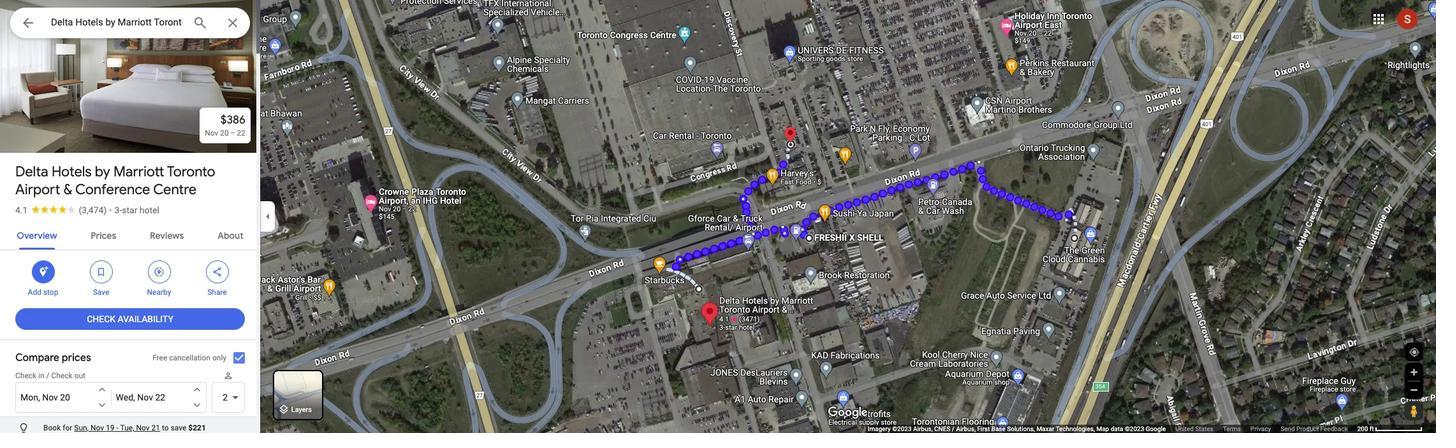 Task type: describe. For each thing, give the bounding box(es) containing it.
20 – 22
[[220, 129, 246, 138]]

2 ©2023 from the left
[[1125, 426, 1144, 433]]

1 ©2023 from the left
[[892, 426, 912, 433]]

to
[[162, 424, 169, 433]]

data
[[1111, 426, 1123, 433]]

technologies,
[[1056, 426, 1095, 433]]

2,723
[[33, 126, 57, 138]]

out
[[74, 372, 85, 381]]

set check out one day earlier image
[[191, 385, 203, 396]]

wed,
[[116, 393, 135, 403]]

check availability
[[87, 314, 173, 325]]

tab list inside delta hotels by marriott toronto airport & conference centre main content
[[0, 219, 260, 250]]

$386 nov 20 – 22
[[205, 113, 246, 138]]

mon, nov 20
[[20, 393, 70, 403]]

stop
[[43, 288, 58, 297]]

· 3-star hotel
[[109, 205, 159, 216]]

imagery ©2023 airbus, cnes / airbus, first base solutions, maxar technologies, map data ©2023 google
[[868, 426, 1166, 433]]

compare
[[15, 352, 59, 365]]

feedback
[[1321, 426, 1348, 433]]

 search field
[[10, 8, 250, 41]]

layers
[[291, 406, 312, 415]]


[[153, 265, 165, 279]]

show street view coverage image
[[1405, 402, 1423, 421]]

prices
[[91, 230, 116, 242]]

send product feedback button
[[1281, 425, 1348, 434]]

21
[[152, 424, 160, 433]]

about button
[[207, 219, 254, 250]]

nov for $386
[[205, 129, 218, 138]]

cnes
[[934, 426, 951, 433]]

2
[[223, 393, 228, 403]]

tue,
[[120, 424, 134, 433]]

for
[[63, 424, 72, 433]]

first
[[977, 426, 990, 433]]

4.1
[[15, 205, 28, 216]]

product
[[1297, 426, 1319, 433]]

actions for delta hotels by marriott toronto airport & conference centre region
[[0, 251, 260, 304]]

none field inside delta hotels by marriott toronto airport &… field
[[51, 15, 182, 30]]

2,723 photos button
[[10, 121, 97, 144]]

imagery
[[868, 426, 891, 433]]

20
[[60, 393, 70, 403]]

check in / check out
[[15, 372, 85, 381]]

Delta Hotels by Marriott Toronto Airport &… field
[[10, 8, 250, 38]]

marriott
[[114, 163, 164, 181]]

in
[[38, 372, 44, 381]]


[[95, 265, 107, 279]]

overview
[[17, 230, 57, 242]]

wed, nov 22
[[116, 393, 165, 403]]

/ inside footer
[[952, 426, 955, 433]]

/ inside group
[[46, 372, 49, 381]]

nov for mon,
[[42, 393, 58, 403]]

monday, november 20 to wednesday, november 22 group
[[15, 383, 207, 413]]

delta
[[15, 163, 48, 181]]

terms
[[1223, 426, 1241, 433]]


[[37, 265, 49, 279]]

sun,
[[74, 424, 89, 433]]

2 check from the left
[[51, 372, 72, 381]]

collapse side panel image
[[261, 210, 275, 224]]

compare prices
[[15, 352, 91, 365]]

zoom in image
[[1410, 368, 1419, 378]]

terms button
[[1223, 425, 1241, 434]]

add stop
[[28, 288, 58, 297]]

reviews button
[[140, 219, 194, 250]]

check in / check out group
[[15, 371, 207, 413]]

3,474 reviews element
[[79, 205, 107, 216]]

1 check from the left
[[15, 372, 36, 381]]

set check out one day later image
[[191, 400, 203, 411]]

google account: sheryl atherton  
(sheryl.atherton@adept.ai) image
[[1397, 9, 1418, 29]]

2 button
[[212, 383, 245, 413]]

save
[[171, 424, 186, 433]]

free cancellation only
[[153, 354, 226, 363]]


[[211, 265, 223, 279]]

show your location image
[[1409, 347, 1420, 358]]

by
[[95, 163, 110, 181]]

ft
[[1370, 426, 1374, 433]]

book for sun, nov 19 - tue, nov 21 to save $221
[[43, 424, 206, 433]]

conference
[[75, 181, 150, 199]]

nov left 19
[[91, 424, 104, 433]]

share
[[207, 288, 227, 297]]


[[20, 14, 36, 32]]

mon,
[[20, 393, 40, 403]]

-
[[116, 424, 119, 433]]

save
[[93, 288, 109, 297]]



Task type: locate. For each thing, give the bounding box(es) containing it.
0 horizontal spatial /
[[46, 372, 49, 381]]

200 ft button
[[1358, 426, 1423, 433]]

airbus, left cnes
[[913, 426, 933, 433]]

google maps element
[[0, 0, 1436, 434]]

photo of delta hotels by marriott toronto airport & conference centre image
[[0, 0, 266, 153]]

overview button
[[7, 219, 67, 250]]

nov left 21
[[136, 424, 150, 433]]

set check in one day later image
[[96, 400, 108, 411]]

19
[[106, 424, 115, 433]]

nov
[[205, 129, 218, 138], [42, 393, 58, 403], [137, 393, 153, 403], [91, 424, 104, 433], [136, 424, 150, 433]]

maxar
[[1037, 426, 1054, 433]]

prices
[[62, 352, 91, 365]]

1 horizontal spatial airbus,
[[956, 426, 976, 433]]

reviews
[[150, 230, 184, 242]]

book
[[43, 424, 61, 433]]

privacy button
[[1251, 425, 1271, 434]]

map
[[1097, 426, 1109, 433]]

google
[[1146, 426, 1166, 433]]

set check in one day earlier image
[[96, 385, 108, 396]]

©2023 right imagery
[[892, 426, 912, 433]]

1 horizontal spatial /
[[952, 426, 955, 433]]

nov for wed,
[[137, 393, 153, 403]]

None field
[[51, 15, 182, 30]]

/
[[46, 372, 49, 381], [952, 426, 955, 433]]

united
[[1176, 426, 1194, 433]]

0 horizontal spatial ©2023
[[892, 426, 912, 433]]

$221
[[188, 424, 206, 433]]

prices button
[[81, 219, 126, 250]]

0 horizontal spatial check
[[15, 372, 36, 381]]

·
[[109, 205, 112, 216]]

delta hotels by marriott toronto airport & conference centre main content
[[0, 0, 266, 434]]

availability
[[118, 314, 173, 325]]

&
[[63, 181, 72, 199]]

Free cancellation only checkbox
[[232, 351, 247, 366]]

toronto
[[167, 163, 215, 181]]

 button
[[10, 8, 46, 41]]

0 horizontal spatial airbus,
[[913, 426, 933, 433]]

nov inside the $386 nov 20 – 22
[[205, 129, 218, 138]]

4.1 stars image
[[28, 205, 79, 214]]

$386
[[220, 113, 246, 128]]

nov left 20
[[42, 393, 58, 403]]

check left out
[[51, 372, 72, 381]]

1 horizontal spatial ©2023
[[1125, 426, 1144, 433]]

footer inside google maps element
[[868, 425, 1358, 434]]

check left the in
[[15, 372, 36, 381]]

tab list
[[0, 219, 260, 250]]

privacy
[[1251, 426, 1271, 433]]

2 airbus, from the left
[[956, 426, 976, 433]]

check
[[15, 372, 36, 381], [51, 372, 72, 381]]

about
[[218, 230, 243, 242]]

footer containing imagery ©2023 airbus, cnes / airbus, first base solutions, maxar technologies, map data ©2023 google
[[868, 425, 1358, 434]]

tab list containing overview
[[0, 219, 260, 250]]

base
[[992, 426, 1006, 433]]

(3,474)
[[79, 205, 107, 216]]

200
[[1358, 426, 1368, 433]]

hotels
[[52, 163, 92, 181]]

airbus,
[[913, 426, 933, 433], [956, 426, 976, 433]]

united states button
[[1176, 425, 1214, 434]]

nov left '22'
[[137, 393, 153, 403]]

nov left 20 – 22
[[205, 129, 218, 138]]

photos
[[60, 126, 91, 138]]

united states
[[1176, 426, 1214, 433]]

©2023 right the data
[[1125, 426, 1144, 433]]

centre
[[153, 181, 197, 199]]

star
[[122, 205, 137, 216]]

2,723 photos
[[33, 126, 91, 138]]

footer
[[868, 425, 1358, 434]]

free
[[153, 354, 167, 363]]

0 vertical spatial /
[[46, 372, 49, 381]]

guests group
[[212, 371, 245, 413]]

delta hotels by marriott toronto airport & conference centre
[[15, 163, 215, 199]]

states
[[1195, 426, 1214, 433]]

/ right the in
[[46, 372, 49, 381]]

©2023
[[892, 426, 912, 433], [1125, 426, 1144, 433]]

airport
[[15, 181, 60, 199]]

send
[[1281, 426, 1295, 433]]

solutions,
[[1007, 426, 1035, 433]]

check
[[87, 314, 116, 325]]

zoom out image
[[1410, 386, 1419, 395]]

airbus, left first
[[956, 426, 976, 433]]

3-
[[114, 205, 122, 216]]

cancellation
[[169, 354, 210, 363]]

1 horizontal spatial check
[[51, 372, 72, 381]]

add
[[28, 288, 41, 297]]

22
[[155, 393, 165, 403]]

/ right cnes
[[952, 426, 955, 433]]

200 ft
[[1358, 426, 1374, 433]]

1 airbus, from the left
[[913, 426, 933, 433]]

check availability link
[[15, 304, 245, 335]]

nearby
[[147, 288, 171, 297]]

only
[[212, 354, 226, 363]]

hotel
[[140, 205, 159, 216]]

1 vertical spatial /
[[952, 426, 955, 433]]

send product feedback
[[1281, 426, 1348, 433]]



Task type: vqa. For each thing, say whether or not it's contained in the screenshot.
Add a label button
no



